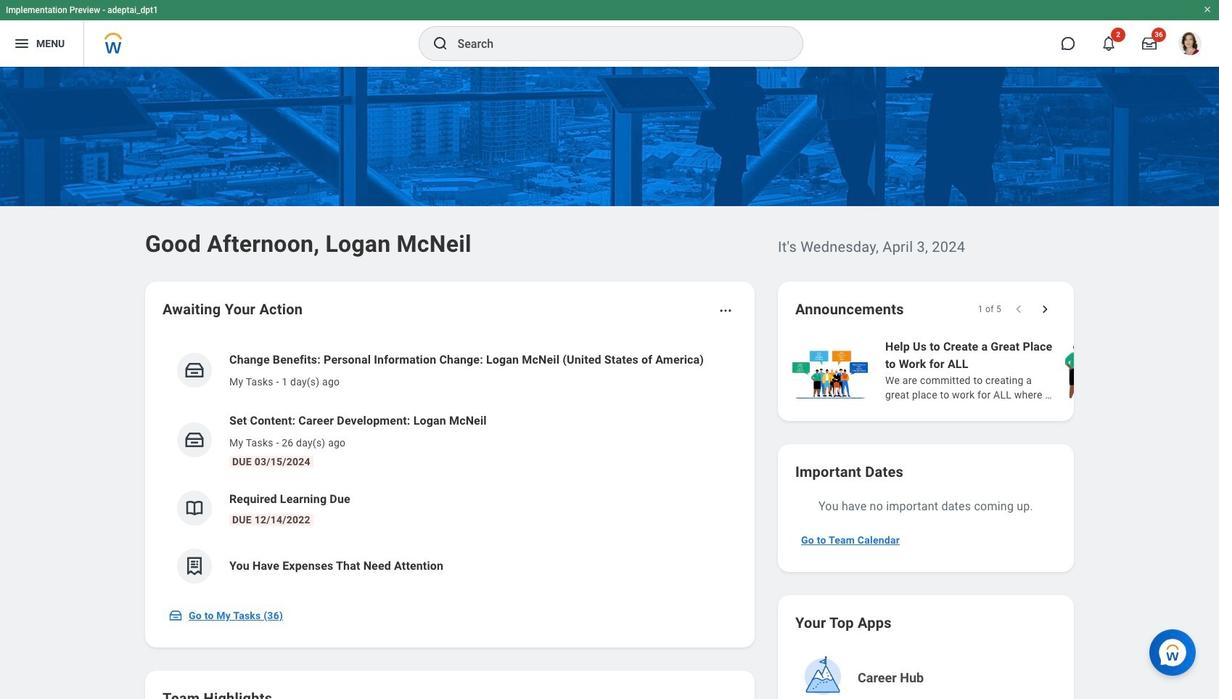 Task type: vqa. For each thing, say whether or not it's contained in the screenshot.
Justify image
yes



Task type: locate. For each thing, give the bounding box(es) containing it.
chevron right small image
[[1038, 302, 1053, 317]]

Search Workday  search field
[[458, 28, 773, 60]]

banner
[[0, 0, 1220, 67]]

search image
[[432, 35, 449, 52]]

status
[[978, 303, 1002, 315]]

justify image
[[13, 35, 30, 52]]

1 horizontal spatial list
[[790, 337, 1220, 404]]

list
[[790, 337, 1220, 404], [163, 340, 738, 595]]

1 vertical spatial inbox image
[[184, 429, 205, 451]]

inbox large image
[[1143, 36, 1157, 51]]

0 vertical spatial inbox image
[[184, 359, 205, 381]]

main content
[[0, 67, 1220, 699]]

inbox image
[[184, 359, 205, 381], [184, 429, 205, 451]]



Task type: describe. For each thing, give the bounding box(es) containing it.
profile logan mcneil image
[[1179, 32, 1202, 58]]

dashboard expenses image
[[184, 555, 205, 577]]

1 inbox image from the top
[[184, 359, 205, 381]]

notifications large image
[[1102, 36, 1117, 51]]

chevron left small image
[[1012, 302, 1027, 317]]

0 horizontal spatial list
[[163, 340, 738, 595]]

inbox image
[[168, 608, 183, 623]]

2 inbox image from the top
[[184, 429, 205, 451]]

related actions image
[[719, 303, 733, 318]]

close environment banner image
[[1204, 5, 1212, 14]]

book open image
[[184, 497, 205, 519]]



